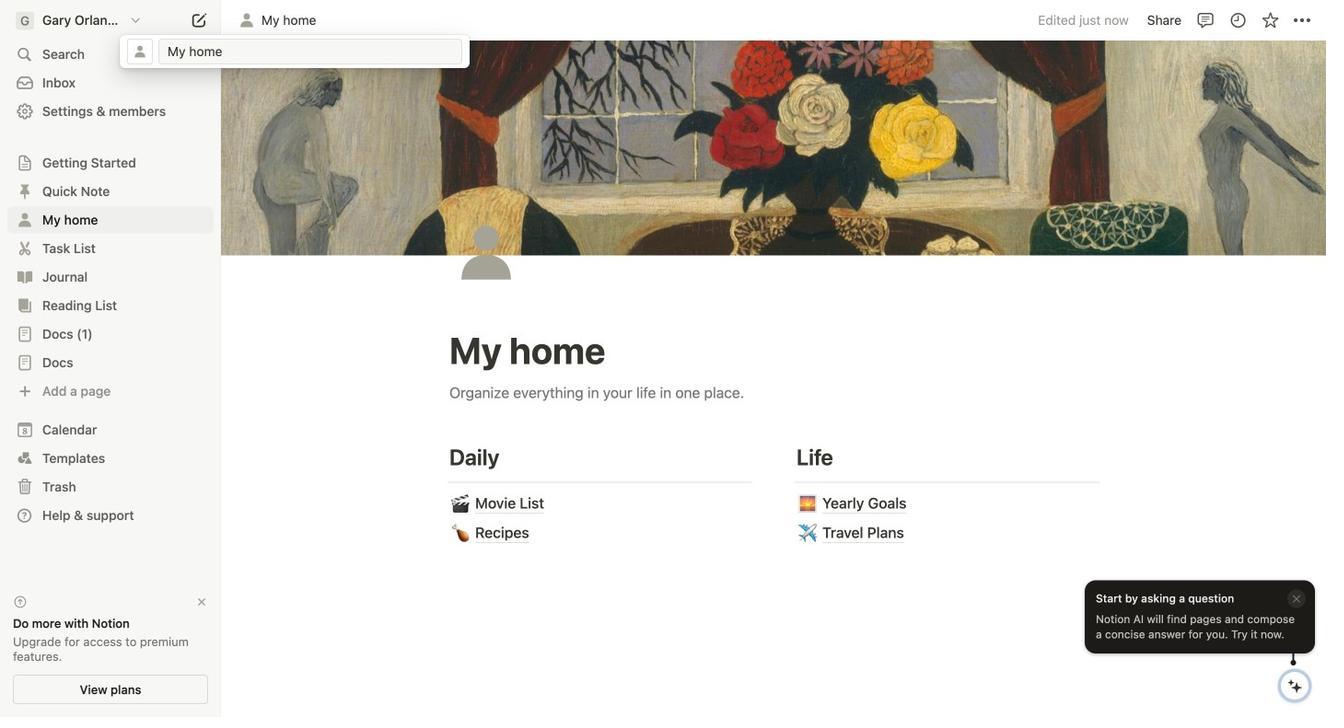 Task type: locate. For each thing, give the bounding box(es) containing it.
comments image
[[1197, 11, 1216, 29]]

✈️ image
[[799, 522, 817, 546]]

🌅 image
[[799, 492, 817, 516]]

change page icon image
[[451, 217, 522, 289]]

favorite image
[[1262, 11, 1280, 29]]

🍗 image
[[452, 522, 470, 546]]

g image
[[16, 12, 34, 30]]

close tooltip image
[[1292, 593, 1303, 606]]

dismiss image
[[195, 596, 208, 609]]



Task type: vqa. For each thing, say whether or not it's contained in the screenshot.
📝 icon
no



Task type: describe. For each thing, give the bounding box(es) containing it.
updates image
[[1230, 11, 1248, 29]]

🎬 image
[[452, 492, 470, 516]]

new page image
[[188, 9, 210, 31]]



